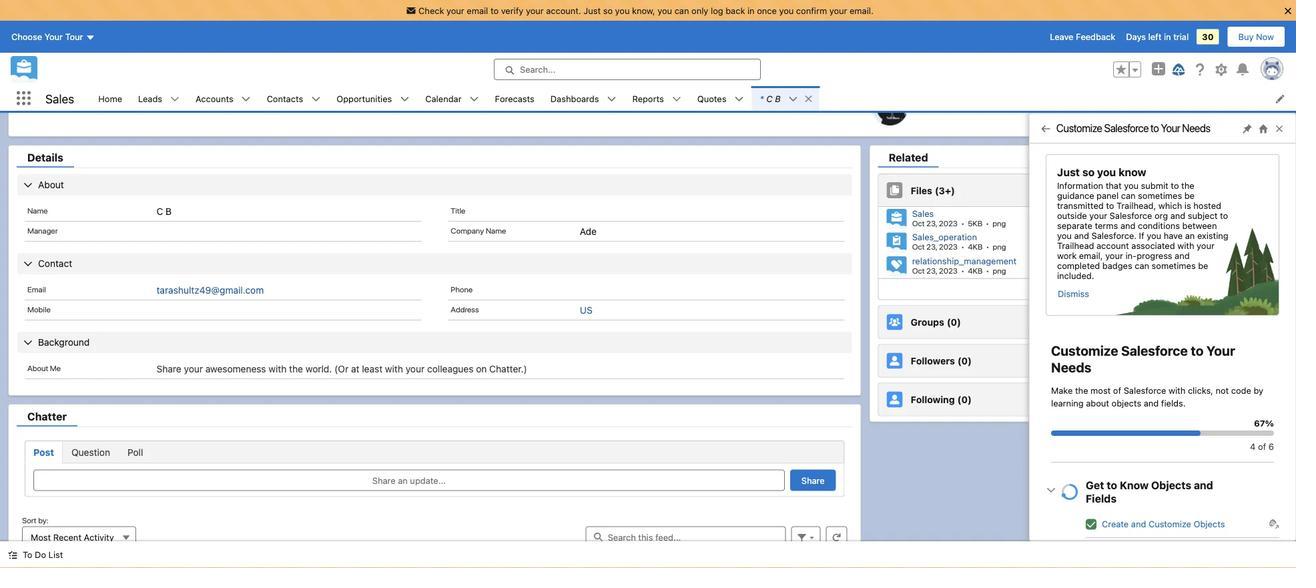 Task type: describe. For each thing, give the bounding box(es) containing it.
c b
[[157, 206, 172, 217]]

tarashultz49@gmail.com
[[157, 284, 264, 295]]

oct for sales
[[912, 218, 925, 228]]

user detail
[[1220, 8, 1265, 18]]

fun
[[1064, 58, 1079, 68]]

days
[[1126, 32, 1146, 42]]

to
[[23, 550, 32, 560]]

salesforce inside make the most of salesforce with clicks, not code by learning about objects and fields.
[[1124, 385, 1167, 395]]

list item containing *
[[752, 86, 820, 111]]

quotes link
[[689, 86, 735, 111]]

which
[[1159, 200, 1182, 210]]

details link
[[17, 151, 74, 168]]

sales_operation
[[912, 232, 977, 242]]

png for relationship_management
[[993, 266, 1006, 275]]

with inside just so you know information that you submit to the guidance panel can sometimes be transmitted to trailhead, which is hosted outside your salesforce org and subject to separate terms and conditions between you and salesforce. if you have an existing trailhead account associated with your work email, your in-progress and completed badges can sometimes be included.
[[1178, 240, 1195, 250]]

files (3+)
[[911, 185, 955, 196]]

0 horizontal spatial just
[[584, 5, 601, 15]]

and up email,
[[1074, 230, 1089, 240]]

choose your tour
[[11, 32, 83, 42]]

67%
[[1254, 418, 1274, 428]]

choose
[[11, 32, 42, 42]]

opportunities link
[[329, 86, 400, 111]]

now
[[1256, 32, 1274, 42]]

at
[[351, 363, 359, 374]]

4 kb for relationship_management
[[968, 266, 983, 275]]

and inside make the most of salesforce with clicks, not code by learning about objects and fields.
[[1144, 398, 1159, 408]]

to right submit
[[1171, 180, 1179, 190]]

home link
[[90, 86, 130, 111]]

create
[[1102, 519, 1129, 529]]

png for sales
[[993, 218, 1006, 228]]

know,
[[632, 5, 655, 15]]

connect
[[919, 102, 955, 112]]

get
[[1086, 479, 1104, 492]]

trailhead
[[1057, 240, 1094, 250]]

0 vertical spatial in
[[748, 5, 755, 15]]

customize inside "list item"
[[1149, 519, 1192, 529]]

get to know objects and fields
[[1086, 479, 1214, 505]]

(0) for following (0)
[[958, 394, 972, 405]]

text default image inside list item
[[804, 94, 814, 104]]

text default image inside create and customize objects "list item"
[[1269, 519, 1280, 529]]

accounts list item
[[188, 86, 259, 111]]

can for to
[[675, 5, 689, 15]]

forecasts link
[[487, 86, 543, 111]]

create and customize objects
[[1102, 519, 1225, 529]]

you right once
[[779, 5, 794, 15]]

objects for customize
[[1194, 519, 1225, 529]]

calendar list item
[[417, 86, 487, 111]]

post
[[33, 447, 54, 458]]

us link
[[580, 304, 842, 315]]

create and customize objects list item
[[1086, 511, 1280, 538]]

quotes
[[697, 93, 727, 103]]

to up clicks,
[[1191, 343, 1204, 358]]

learn new skills on trailhead, the fun way to learn salesforce. link
[[872, 45, 1288, 81]]

salesforce. inside just so you know information that you submit to the guidance panel can sometimes be transmitted to trailhead, which is hosted outside your salesforce org and subject to separate terms and conditions between you and salesforce. if you have an existing trailhead account associated with your work email, your in-progress and completed badges can sometimes be included.
[[1092, 230, 1137, 240]]

contacts link
[[259, 86, 311, 111]]

the up calendar link
[[402, 53, 418, 66]]

sort
[[22, 516, 36, 525]]

with inside make the most of salesforce with clicks, not code by learning about objects and fields.
[[1169, 385, 1186, 395]]

recent
[[53, 532, 81, 542]]

world. for share your awesomeness with the world.
[[421, 53, 450, 66]]

1 horizontal spatial needs
[[1183, 122, 1211, 135]]

learning
[[1051, 398, 1084, 408]]

the inside just so you know information that you submit to the guidance panel can sometimes be transmitted to trailhead, which is hosted outside your salesforce org and subject to separate terms and conditions between you and salesforce. if you have an existing trailhead account associated with your work email, your in-progress and completed badges can sometimes be included.
[[1182, 180, 1195, 190]]

you up the that
[[1097, 166, 1116, 179]]

by:
[[38, 516, 48, 525]]

learn new skills on trailhead, the fun way to learn salesforce.
[[919, 58, 1184, 68]]

followers element
[[878, 344, 1280, 378]]

text default image for dashboards
[[607, 94, 616, 104]]

search... button
[[494, 59, 761, 80]]

salesforce up make the most of salesforce with clicks, not code by learning about objects and fields.
[[1121, 343, 1188, 358]]

not
[[1216, 385, 1229, 395]]

and down the have
[[1175, 250, 1190, 260]]

5
[[968, 218, 973, 228]]

subject
[[1188, 210, 1218, 220]]

0 horizontal spatial needs
[[1051, 359, 1092, 375]]

update...
[[410, 475, 446, 485]]

text default image inside groups 'element'
[[1260, 314, 1269, 324]]

text default image for opportunities
[[400, 94, 409, 104]]

trial
[[1174, 32, 1189, 42]]

tour
[[65, 32, 83, 42]]

to down community.
[[1151, 122, 1159, 135]]

associated
[[1132, 240, 1175, 250]]

quotes list item
[[689, 86, 752, 111]]

files
[[911, 185, 932, 196]]

awesomeness for share your awesomeness with the world. (or at least with your colleagues on chatter.)
[[205, 363, 266, 374]]

kb for sales_operation
[[973, 242, 983, 251]]

question
[[71, 447, 110, 458]]

reports
[[633, 93, 664, 103]]

files element
[[878, 174, 1280, 300]]

and inside get to know objects and fields
[[1194, 479, 1214, 492]]

edit about me image
[[158, 46, 232, 89]]

days left in trial
[[1126, 32, 1189, 42]]

on inside 'link'
[[1059, 102, 1070, 112]]

know
[[1119, 166, 1147, 179]]

0 horizontal spatial name
[[27, 206, 48, 215]]

email
[[467, 5, 488, 15]]

text default image for reports
[[672, 94, 681, 104]]

share button
[[790, 470, 836, 491]]

most recent activity
[[31, 532, 114, 542]]

following
[[911, 394, 955, 405]]

to right way
[[1100, 58, 1109, 68]]

23, for sales
[[927, 218, 937, 228]]

kb for relationship_management
[[973, 266, 983, 275]]

make
[[1051, 385, 1073, 395]]

company
[[451, 226, 484, 235]]

chatter link
[[17, 410, 77, 427]]

existing
[[1198, 230, 1229, 240]]

awesomeness for share your awesomeness with the world.
[[308, 53, 376, 66]]

and inside "list item"
[[1131, 519, 1146, 529]]

check
[[419, 5, 444, 15]]

chatter
[[27, 410, 67, 423]]

text default image for accounts
[[241, 94, 251, 104]]

0 vertical spatial sometimes
[[1138, 190, 1182, 200]]

dismiss button
[[1057, 283, 1090, 304]]

share for share your awesomeness with the world.
[[253, 53, 281, 66]]

2 vertical spatial can
[[1135, 260, 1150, 270]]

company name
[[451, 226, 506, 235]]

panel
[[1097, 190, 1119, 200]]

title
[[451, 206, 466, 215]]

contact
[[38, 258, 72, 269]]

groups (0)
[[911, 317, 961, 328]]

learn
[[919, 58, 943, 68]]

feedback
[[1076, 32, 1116, 42]]

view
[[1063, 284, 1083, 294]]

you up work
[[1057, 230, 1072, 240]]

Search this feed... search field
[[586, 526, 786, 548]]

1 vertical spatial b
[[166, 206, 172, 217]]

to do list
[[23, 550, 63, 560]]

text default image for leads
[[170, 94, 180, 104]]

to right subject
[[1220, 210, 1228, 220]]

oct for relationship_management
[[912, 266, 925, 275]]

the inside make the most of salesforce with clicks, not code by learning about objects and fields.
[[1075, 385, 1089, 395]]

reports list item
[[625, 86, 689, 111]]

1 vertical spatial in
[[1164, 32, 1171, 42]]

objects for know
[[1152, 479, 1192, 492]]

share an update... button
[[33, 470, 785, 491]]

0 vertical spatial be
[[1185, 190, 1195, 200]]

1 horizontal spatial your
[[1161, 122, 1181, 135]]

the left (or
[[289, 363, 303, 374]]

text default image for calendar
[[470, 94, 479, 104]]

(or
[[335, 363, 349, 374]]

can for know
[[1121, 190, 1136, 200]]

salesforce down trailblazer
[[1105, 122, 1149, 135]]

text default image inside following element
[[1260, 392, 1269, 401]]

2 vertical spatial on
[[476, 363, 487, 374]]

2 vertical spatial your
[[1207, 343, 1236, 358]]

fields.
[[1161, 398, 1186, 408]]

create and customize objects link
[[1102, 519, 1225, 529]]

(3+)
[[935, 185, 955, 196]]

confirm
[[796, 5, 827, 15]]

only
[[692, 5, 709, 15]]

png for sales_operation
[[993, 242, 1006, 251]]

about for about me
[[27, 363, 48, 373]]

1 horizontal spatial c
[[767, 93, 773, 103]]

text default image inside to do list button
[[8, 550, 17, 560]]

make the most of salesforce with clicks, not code by learning about objects and fields.
[[1051, 385, 1264, 408]]

an inside button
[[398, 475, 408, 485]]

1 vertical spatial customize
[[1051, 343, 1119, 358]]

most
[[31, 532, 51, 542]]

Sort by: button
[[22, 526, 136, 548]]

followers
[[911, 355, 955, 366]]

0 vertical spatial sales
[[45, 91, 74, 106]]

email.
[[850, 5, 874, 15]]

you down the know at the right of the page
[[1124, 180, 1139, 190]]

address
[[451, 304, 479, 314]]

share an update...
[[372, 475, 446, 485]]



Task type: vqa. For each thing, say whether or not it's contained in the screenshot.
cell in MY LEADS grid
no



Task type: locate. For each thing, give the bounding box(es) containing it.
ade
[[580, 226, 597, 237]]

3 png from the top
[[993, 266, 1006, 275]]

2 vertical spatial 2023
[[939, 266, 958, 275]]

salesforce inside just so you know information that you submit to the guidance panel can sometimes be transmitted to trailhead, which is hosted outside your salesforce org and subject to separate terms and conditions between you and salesforce. if you have an existing trailhead account associated with your work email, your in-progress and completed badges can sometimes be included.
[[1110, 210, 1153, 220]]

1 horizontal spatial in
[[1164, 32, 1171, 42]]

me
[[50, 363, 61, 373]]

on right skills
[[990, 58, 1001, 68]]

2023 up relationship_management
[[939, 242, 958, 251]]

2 vertical spatial customize
[[1149, 519, 1192, 529]]

1 oct from the top
[[912, 218, 925, 228]]

0 horizontal spatial your
[[45, 32, 63, 42]]

23, up relationship_management
[[927, 242, 937, 251]]

2 vertical spatial png
[[993, 266, 1006, 275]]

0 vertical spatial customize salesforce to your needs
[[1057, 122, 1211, 135]]

0 vertical spatial png
[[993, 218, 1006, 228]]

3 oct from the top
[[912, 266, 925, 275]]

1 23, from the top
[[927, 218, 937, 228]]

2023 for sales_operation
[[939, 242, 958, 251]]

salesforce
[[1105, 122, 1149, 135], [1110, 210, 1153, 220], [1121, 343, 1188, 358], [1124, 385, 1167, 395]]

about inside dropdown button
[[38, 179, 64, 190]]

text default image inside dashboards list item
[[607, 94, 616, 104]]

salesforce. down days left in trial
[[1135, 58, 1184, 68]]

kb up relationship_management
[[973, 242, 983, 251]]

(0) right groups
[[947, 317, 961, 328]]

with
[[379, 53, 399, 66], [957, 102, 976, 112], [1178, 240, 1195, 250], [269, 363, 287, 374], [385, 363, 403, 374], [1169, 385, 1186, 395]]

groups element
[[878, 305, 1280, 339]]

1 vertical spatial so
[[1083, 166, 1095, 179]]

1 vertical spatial (0)
[[958, 355, 972, 366]]

1 vertical spatial on
[[1059, 102, 1070, 112]]

1 horizontal spatial list item
[[1086, 538, 1280, 566]]

3 oct 23, 2023 from the top
[[912, 266, 958, 275]]

is
[[1185, 200, 1191, 210]]

4 down sales_operation
[[968, 266, 973, 275]]

the up the is
[[1182, 180, 1195, 190]]

2 vertical spatial oct 23, 2023
[[912, 266, 958, 275]]

about me
[[27, 363, 61, 373]]

4 kb for sales_operation
[[968, 242, 983, 251]]

1 png from the top
[[993, 218, 1006, 228]]

sometimes up the org at the top right of the page
[[1138, 190, 1182, 200]]

0 vertical spatial trailhead,
[[1003, 58, 1046, 68]]

user detail button
[[1210, 3, 1276, 23]]

of
[[1113, 385, 1122, 395]]

30
[[1202, 32, 1214, 42]]

text default image inside quotes list item
[[735, 94, 744, 104]]

dismiss
[[1058, 289, 1089, 299]]

0 horizontal spatial on
[[476, 363, 487, 374]]

background button
[[17, 332, 852, 353]]

2 oct from the top
[[912, 242, 925, 251]]

2 horizontal spatial on
[[1059, 102, 1070, 112]]

objects down the get to know objects and fields dropdown button
[[1194, 519, 1225, 529]]

0 vertical spatial your
[[45, 32, 63, 42]]

information
[[1057, 180, 1104, 190]]

objects
[[1152, 479, 1192, 492], [1194, 519, 1225, 529]]

list containing home
[[90, 86, 1296, 111]]

and left 'if'
[[1121, 220, 1136, 230]]

you left know,
[[615, 5, 630, 15]]

0 vertical spatial kb
[[973, 218, 983, 228]]

0 vertical spatial c
[[767, 93, 773, 103]]

learn
[[1111, 58, 1133, 68]]

1 vertical spatial png
[[993, 242, 1006, 251]]

1 vertical spatial name
[[486, 226, 506, 235]]

just up information
[[1057, 166, 1080, 179]]

share for share an update...
[[372, 475, 396, 485]]

tab list
[[25, 441, 845, 464]]

(0) inside following element
[[958, 394, 972, 405]]

kb for sales
[[973, 218, 983, 228]]

leave feedback
[[1050, 32, 1116, 42]]

you right 'if'
[[1147, 230, 1162, 240]]

and left fields.
[[1144, 398, 1159, 408]]

progress bar
[[1062, 484, 1078, 500]]

email
[[27, 284, 46, 294]]

text default image inside contacts "list item"
[[311, 94, 321, 104]]

your inside popup button
[[45, 32, 63, 42]]

1 vertical spatial world.
[[306, 363, 332, 374]]

trailhead, up trailblazers
[[1003, 58, 1046, 68]]

oct 23, 2023 down sales_operation
[[912, 266, 958, 275]]

2 2023 from the top
[[939, 242, 958, 251]]

0 horizontal spatial an
[[398, 475, 408, 485]]

objects right know
[[1152, 479, 1192, 492]]

hosted
[[1194, 200, 1222, 210]]

detail
[[1242, 8, 1265, 18]]

just
[[584, 5, 601, 15], [1057, 166, 1080, 179]]

text default image
[[804, 94, 814, 104], [311, 94, 321, 104], [1260, 314, 1269, 324], [1269, 519, 1280, 529]]

with left "fellow"
[[957, 102, 976, 112]]

23, down sales_operation
[[927, 266, 937, 275]]

1 4 from the top
[[968, 242, 973, 251]]

buy
[[1239, 32, 1254, 42]]

23, up sales_operation
[[927, 218, 937, 228]]

2023 down sales_operation
[[939, 266, 958, 275]]

0 horizontal spatial world.
[[306, 363, 332, 374]]

your left tour
[[45, 32, 63, 42]]

share your awesomeness with the world.
[[253, 53, 450, 66]]

in
[[748, 5, 755, 15], [1164, 32, 1171, 42]]

1 vertical spatial about
[[27, 363, 48, 373]]

to inside get to know objects and fields
[[1107, 479, 1118, 492]]

activity
[[84, 532, 114, 542]]

text default image inside leads list item
[[170, 94, 180, 104]]

0 vertical spatial needs
[[1183, 122, 1211, 135]]

23, for sales_operation
[[927, 242, 937, 251]]

text default image for quotes
[[735, 94, 744, 104]]

be down existing
[[1198, 260, 1209, 270]]

1 vertical spatial list item
[[1086, 538, 1280, 566]]

oct for sales_operation
[[912, 242, 925, 251]]

check your email to verify your account. just so you know, you can only log back in once you confirm your email.
[[419, 5, 874, 15]]

poll
[[128, 447, 143, 458]]

name right company
[[486, 226, 506, 235]]

details
[[27, 151, 63, 164]]

1 vertical spatial just
[[1057, 166, 1080, 179]]

2023 for relationship_management
[[939, 266, 958, 275]]

leads
[[138, 93, 162, 103]]

trailhead, down submit
[[1117, 200, 1156, 210]]

buy now
[[1239, 32, 1274, 42]]

png
[[993, 218, 1006, 228], [993, 242, 1006, 251], [993, 266, 1006, 275]]

2023
[[939, 218, 958, 228], [939, 242, 958, 251], [939, 266, 958, 275]]

1 vertical spatial awesomeness
[[205, 363, 266, 374]]

5 kb
[[968, 218, 983, 228]]

world. for share your awesomeness with the world. (or at least with your colleagues on chatter.)
[[306, 363, 332, 374]]

1 vertical spatial your
[[1161, 122, 1181, 135]]

0 vertical spatial customize
[[1057, 122, 1103, 135]]

text default image right reports
[[672, 94, 681, 104]]

an inside just so you know information that you submit to the guidance panel can sometimes be transmitted to trailhead, which is hosted outside your salesforce org and subject to separate terms and conditions between you and salesforce. if you have an existing trailhead account associated with your work email, your in-progress and completed badges can sometimes be included.
[[1185, 230, 1195, 240]]

text default image inside opportunities list item
[[400, 94, 409, 104]]

1 horizontal spatial be
[[1198, 260, 1209, 270]]

customize salesforce to your needs down trailblazer
[[1057, 122, 1211, 135]]

0 vertical spatial an
[[1185, 230, 1195, 240]]

2 horizontal spatial your
[[1207, 343, 1236, 358]]

verify
[[501, 5, 524, 15]]

1 vertical spatial sometimes
[[1152, 260, 1196, 270]]

with left (or
[[269, 363, 287, 374]]

view all
[[1063, 284, 1095, 294]]

1 vertical spatial salesforce.
[[1092, 230, 1137, 240]]

2 vertical spatial (0)
[[958, 394, 972, 405]]

leave feedback link
[[1050, 32, 1116, 42]]

objects inside get to know objects and fields
[[1152, 479, 1192, 492]]

1 horizontal spatial trailhead,
[[1117, 200, 1156, 210]]

home
[[98, 93, 122, 103]]

progress
[[1137, 250, 1173, 260]]

list
[[90, 86, 1296, 111]]

background
[[38, 337, 90, 348]]

0 vertical spatial 23,
[[927, 218, 937, 228]]

with up opportunities list item
[[379, 53, 399, 66]]

text default image right leads
[[170, 94, 180, 104]]

trailhead, inside just so you know information that you submit to the guidance panel can sometimes be transmitted to trailhead, which is hosted outside your salesforce org and subject to separate terms and conditions between you and salesforce. if you have an existing trailhead account associated with your work email, your in-progress and completed badges can sometimes be included.
[[1117, 200, 1156, 210]]

oct 23, 2023
[[912, 218, 958, 228], [912, 242, 958, 251], [912, 266, 958, 275]]

text default image inside calendar list item
[[470, 94, 479, 104]]

1 oct 23, 2023 from the top
[[912, 218, 958, 228]]

groups
[[911, 317, 944, 328]]

the left most
[[1075, 385, 1089, 395]]

c b image
[[22, 561, 43, 568]]

opportunities list item
[[329, 86, 417, 111]]

and right create
[[1131, 519, 1146, 529]]

with right least
[[385, 363, 403, 374]]

1 vertical spatial c
[[157, 206, 163, 217]]

0 vertical spatial on
[[990, 58, 1001, 68]]

0 vertical spatial oct 23, 2023
[[912, 218, 958, 228]]

(0) inside groups 'element'
[[947, 317, 961, 328]]

contacts list item
[[259, 86, 329, 111]]

question link
[[63, 441, 119, 463]]

1 vertical spatial objects
[[1194, 519, 1225, 529]]

customize down connect with fellow trailblazers on the trailblazer community.
[[1057, 122, 1103, 135]]

progress bar image
[[1051, 431, 1201, 436]]

(0) for groups (0)
[[947, 317, 961, 328]]

accounts
[[196, 93, 233, 103]]

2 vertical spatial 23,
[[927, 266, 937, 275]]

contacts
[[267, 93, 303, 103]]

oct 23, 2023 up sales_operation
[[912, 218, 958, 228]]

0 vertical spatial b
[[775, 93, 781, 103]]

1 vertical spatial kb
[[973, 242, 983, 251]]

so left know,
[[603, 5, 613, 15]]

0 vertical spatial world.
[[421, 53, 450, 66]]

world. left (or
[[306, 363, 332, 374]]

work
[[1057, 250, 1077, 260]]

calendar
[[425, 93, 462, 103]]

about down details link
[[38, 179, 64, 190]]

your
[[45, 32, 63, 42], [1161, 122, 1181, 135], [1207, 343, 1236, 358]]

1 vertical spatial oct 23, 2023
[[912, 242, 958, 251]]

0 horizontal spatial sales
[[45, 91, 74, 106]]

kb down sales_operation
[[973, 266, 983, 275]]

2 4 kb from the top
[[968, 266, 983, 275]]

23, for relationship_management
[[927, 266, 937, 275]]

0 vertical spatial so
[[603, 5, 613, 15]]

2 vertical spatial oct
[[912, 266, 925, 275]]

1 vertical spatial be
[[1198, 260, 1209, 270]]

group
[[1114, 61, 1142, 77]]

customize down groups 'element'
[[1051, 343, 1119, 358]]

account
[[1097, 240, 1129, 250]]

2023 up sales_operation
[[939, 218, 958, 228]]

0 horizontal spatial in
[[748, 5, 755, 15]]

following element
[[878, 383, 1280, 416]]

can
[[675, 5, 689, 15], [1121, 190, 1136, 200], [1135, 260, 1150, 270]]

progress bar progress bar
[[1051, 431, 1274, 436]]

be right 'which'
[[1185, 190, 1195, 200]]

your up not
[[1207, 343, 1236, 358]]

salesforce. up in-
[[1092, 230, 1137, 240]]

fellow
[[978, 102, 1004, 112]]

needs
[[1183, 122, 1211, 135], [1051, 359, 1092, 375]]

1 vertical spatial oct
[[912, 242, 925, 251]]

b inside list item
[[775, 93, 781, 103]]

and up create and customize objects "list item"
[[1194, 479, 1214, 492]]

can down associated
[[1135, 260, 1150, 270]]

share for share your awesomeness with the world. (or at least with your colleagues on chatter.)
[[157, 363, 181, 374]]

completed
[[1057, 260, 1100, 270]]

search...
[[520, 64, 556, 74]]

1 horizontal spatial b
[[775, 93, 781, 103]]

text default image left to
[[8, 550, 17, 560]]

1 vertical spatial 4
[[968, 266, 973, 275]]

do
[[35, 550, 46, 560]]

(0) for followers (0)
[[958, 355, 972, 366]]

text default image right calendar
[[470, 94, 479, 104]]

0 vertical spatial 2023
[[939, 218, 958, 228]]

so up information
[[1083, 166, 1095, 179]]

0 vertical spatial (0)
[[947, 317, 961, 328]]

the left trailblazer
[[1072, 102, 1086, 112]]

about
[[1086, 398, 1110, 408]]

0 horizontal spatial list item
[[752, 86, 820, 111]]

can left only
[[675, 5, 689, 15]]

text default image left *
[[735, 94, 744, 104]]

tab list containing post
[[25, 441, 845, 464]]

badges
[[1103, 260, 1133, 270]]

objects inside "list item"
[[1194, 519, 1225, 529]]

reports link
[[625, 86, 672, 111]]

needs down community.
[[1183, 122, 1211, 135]]

salesforce up objects
[[1124, 385, 1167, 395]]

1 vertical spatial 23,
[[927, 242, 937, 251]]

about for about
[[38, 179, 64, 190]]

0 horizontal spatial be
[[1185, 190, 1195, 200]]

1 2023 from the top
[[939, 218, 958, 228]]

leads link
[[130, 86, 170, 111]]

org
[[1155, 210, 1168, 220]]

chatter.)
[[489, 363, 527, 374]]

2 png from the top
[[993, 242, 1006, 251]]

4 kb down sales_operation
[[968, 266, 983, 275]]

in right left
[[1164, 32, 1171, 42]]

you right know,
[[658, 5, 672, 15]]

on left 'chatter.)'
[[476, 363, 487, 374]]

least
[[362, 363, 383, 374]]

sales down files
[[912, 208, 934, 218]]

1 horizontal spatial on
[[990, 58, 1001, 68]]

2 oct 23, 2023 from the top
[[912, 242, 958, 251]]

1 horizontal spatial sales
[[912, 208, 934, 218]]

1 vertical spatial 2023
[[939, 242, 958, 251]]

(0) inside the followers element
[[958, 355, 972, 366]]

needs up make
[[1051, 359, 1092, 375]]

sometimes down associated
[[1152, 260, 1196, 270]]

0 vertical spatial about
[[38, 179, 64, 190]]

0 vertical spatial objects
[[1152, 479, 1192, 492]]

2 vertical spatial kb
[[973, 266, 983, 275]]

0 horizontal spatial awesomeness
[[205, 363, 266, 374]]

sales inside the files element
[[912, 208, 934, 218]]

1 horizontal spatial name
[[486, 226, 506, 235]]

in right back
[[748, 5, 755, 15]]

buy now button
[[1227, 26, 1286, 47]]

forecasts
[[495, 93, 535, 103]]

1 4 kb from the top
[[968, 242, 983, 251]]

and
[[1171, 210, 1186, 220], [1121, 220, 1136, 230], [1074, 230, 1089, 240], [1175, 250, 1190, 260], [1144, 398, 1159, 408], [1194, 479, 1214, 492], [1131, 519, 1146, 529]]

awesomeness
[[308, 53, 376, 66], [205, 363, 266, 374]]

3 kb from the top
[[973, 266, 983, 275]]

2 kb from the top
[[973, 242, 983, 251]]

way
[[1081, 58, 1098, 68]]

dashboards list item
[[543, 86, 625, 111]]

dashboards link
[[543, 86, 607, 111]]

oct up relationship_management
[[912, 242, 925, 251]]

text default image right code
[[1260, 392, 1269, 401]]

0 horizontal spatial b
[[166, 206, 172, 217]]

just inside just so you know information that you submit to the guidance panel can sometimes be transmitted to trailhead, which is hosted outside your salesforce org and subject to separate terms and conditions between you and salesforce. if you have an existing trailhead account associated with your work email, your in-progress and completed badges can sometimes be included.
[[1057, 166, 1080, 179]]

text default image right "accounts"
[[241, 94, 251, 104]]

0 vertical spatial 4 kb
[[968, 242, 983, 251]]

the left fun
[[1048, 58, 1062, 68]]

oct 23, 2023 for relationship_management
[[912, 266, 958, 275]]

oct 23, 2023 for sales_operation
[[912, 242, 958, 251]]

opportunities
[[337, 93, 392, 103]]

with down between
[[1178, 240, 1195, 250]]

with inside 'link'
[[957, 102, 976, 112]]

leads list item
[[130, 86, 188, 111]]

3 23, from the top
[[927, 266, 937, 275]]

text default image inside reports list item
[[672, 94, 681, 104]]

0 horizontal spatial so
[[603, 5, 613, 15]]

outside
[[1057, 210, 1087, 220]]

related
[[889, 151, 928, 164]]

4 kb up relationship_management
[[968, 242, 983, 251]]

4 for sales_operation
[[968, 242, 973, 251]]

the inside 'link'
[[1072, 102, 1086, 112]]

you
[[615, 5, 630, 15], [658, 5, 672, 15], [779, 5, 794, 15], [1097, 166, 1116, 179], [1124, 180, 1139, 190], [1057, 230, 1072, 240], [1147, 230, 1162, 240]]

text default image inside accounts list item
[[241, 94, 251, 104]]

following (0)
[[911, 394, 972, 405]]

and right the org at the top right of the page
[[1171, 210, 1186, 220]]

about left the me
[[27, 363, 48, 373]]

so inside just so you know information that you submit to the guidance panel can sometimes be transmitted to trailhead, which is hosted outside your salesforce org and subject to separate terms and conditions between you and salesforce. if you have an existing trailhead account associated with your work email, your in-progress and completed badges can sometimes be included.
[[1083, 166, 1095, 179]]

name up manager
[[27, 206, 48, 215]]

67% status
[[1051, 410, 1274, 451]]

0 vertical spatial salesforce.
[[1135, 58, 1184, 68]]

(0) right the followers
[[958, 355, 972, 366]]

1 kb from the top
[[973, 218, 983, 228]]

text default image down search... button
[[607, 94, 616, 104]]

oct up sales_operation
[[912, 218, 925, 228]]

1 vertical spatial 4 kb
[[968, 266, 983, 275]]

1 horizontal spatial so
[[1083, 166, 1095, 179]]

0 vertical spatial 4
[[968, 242, 973, 251]]

1 vertical spatial customize salesforce to your needs
[[1051, 343, 1236, 375]]

can right "panel" in the right top of the page
[[1121, 190, 1136, 200]]

to down the that
[[1106, 200, 1114, 210]]

c
[[767, 93, 773, 103], [157, 206, 163, 217]]

1 horizontal spatial objects
[[1194, 519, 1225, 529]]

0 horizontal spatial objects
[[1152, 479, 1192, 492]]

to right get
[[1107, 479, 1118, 492]]

oct 23, 2023 for sales
[[912, 218, 958, 228]]

2023 for sales
[[939, 218, 958, 228]]

1 vertical spatial needs
[[1051, 359, 1092, 375]]

text default image
[[170, 94, 180, 104], [241, 94, 251, 104], [400, 94, 409, 104], [470, 94, 479, 104], [607, 94, 616, 104], [672, 94, 681, 104], [735, 94, 744, 104], [789, 94, 798, 104], [1260, 392, 1269, 401], [8, 550, 17, 560]]

0 vertical spatial oct
[[912, 218, 925, 228]]

text default image right * c b
[[789, 94, 798, 104]]

kb up sales_operation
[[973, 218, 983, 228]]

3 2023 from the top
[[939, 266, 958, 275]]

0 vertical spatial can
[[675, 5, 689, 15]]

2 4 from the top
[[968, 266, 973, 275]]

to right email
[[491, 5, 499, 15]]

list item
[[752, 86, 820, 111], [1086, 538, 1280, 566]]

4 for relationship_management
[[968, 266, 973, 275]]

1 vertical spatial trailhead,
[[1117, 200, 1156, 210]]

4 up relationship_management
[[968, 242, 973, 251]]

an left update...
[[398, 475, 408, 485]]

1 vertical spatial can
[[1121, 190, 1136, 200]]

be
[[1185, 190, 1195, 200], [1198, 260, 1209, 270]]

0 horizontal spatial trailhead,
[[1003, 58, 1046, 68]]

oct
[[912, 218, 925, 228], [912, 242, 925, 251], [912, 266, 925, 275]]

included.
[[1057, 270, 1095, 280]]

salesforce up 'if'
[[1110, 210, 1153, 220]]

just right account.
[[584, 5, 601, 15]]

separate
[[1057, 220, 1093, 230]]

1 horizontal spatial just
[[1057, 166, 1080, 179]]

email,
[[1079, 250, 1103, 260]]

customize salesforce to your needs up make the most of salesforce with clicks, not code by learning about objects and fields.
[[1051, 343, 1236, 375]]

with up fields.
[[1169, 385, 1186, 395]]

2 23, from the top
[[927, 242, 937, 251]]

1 vertical spatial an
[[398, 475, 408, 485]]

oct 23, 2023 up relationship_management
[[912, 242, 958, 251]]

sales left home
[[45, 91, 74, 106]]

that
[[1106, 180, 1122, 190]]

0 horizontal spatial c
[[157, 206, 163, 217]]



